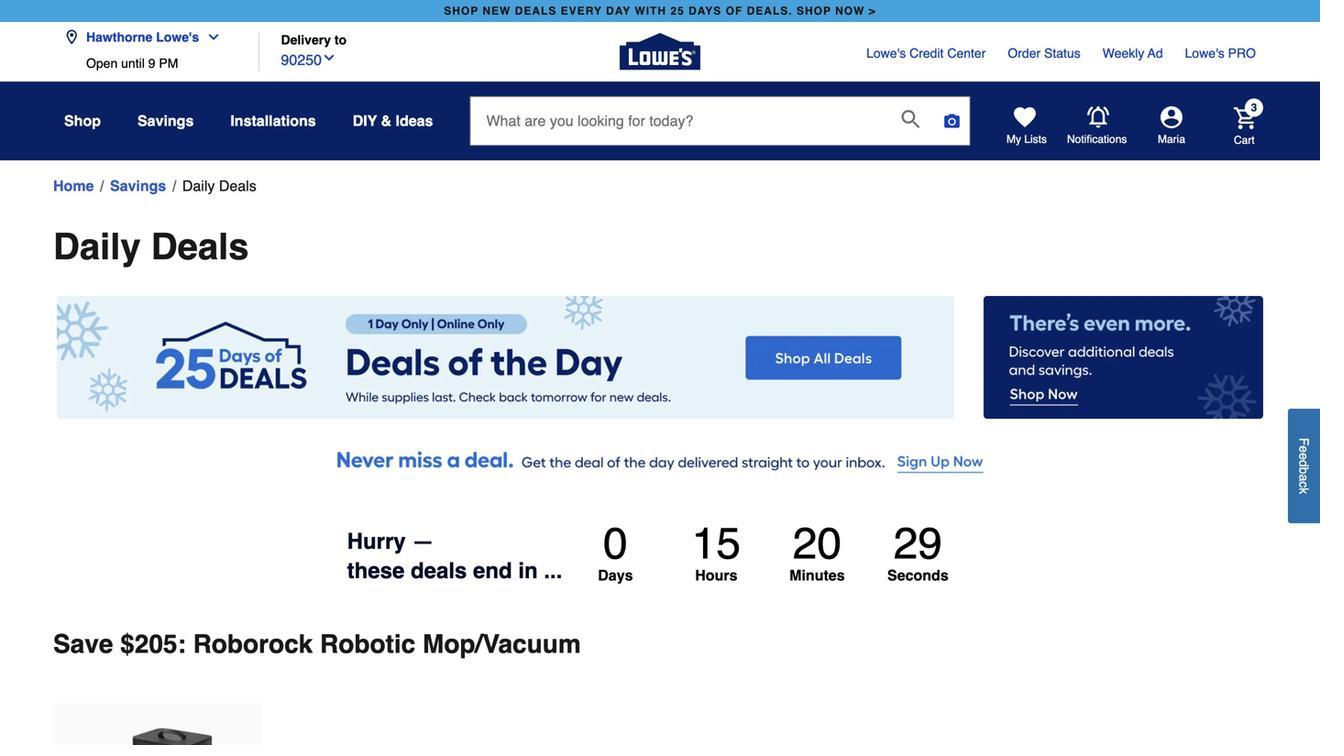 Task type: describe. For each thing, give the bounding box(es) containing it.
cart
[[1234, 134, 1255, 147]]

15 hours
[[692, 519, 741, 584]]

3
[[1252, 101, 1258, 114]]

shop new deals every day with 25 days of deals. shop now >
[[444, 5, 877, 17]]

my
[[1007, 133, 1022, 146]]

order status
[[1008, 46, 1081, 61]]

weekly ad
[[1103, 46, 1164, 61]]

diy & ideas button
[[353, 105, 433, 138]]

credit
[[910, 46, 944, 61]]

my lists link
[[1007, 106, 1047, 147]]

in
[[519, 559, 538, 584]]

diy & ideas
[[353, 112, 433, 129]]

timer containing 0
[[563, 519, 973, 594]]

0 days
[[598, 519, 633, 584]]

hurry — these deals end in ...
[[347, 529, 563, 584]]

0
[[604, 519, 628, 569]]

ideas
[[396, 112, 433, 129]]

deals.
[[747, 5, 793, 17]]

minutes
[[790, 567, 845, 584]]

installations
[[231, 112, 316, 129]]

deals
[[411, 559, 467, 584]]

shop button
[[64, 105, 101, 138]]

savings link
[[110, 175, 166, 197]]

lowe's pro
[[1186, 46, 1257, 61]]

end
[[473, 559, 512, 584]]

c
[[1297, 482, 1312, 488]]

installations button
[[231, 105, 316, 138]]

f e e d b a c k button
[[1289, 409, 1321, 524]]

maria
[[1158, 133, 1186, 146]]

2 e from the top
[[1297, 453, 1312, 460]]

diy
[[353, 112, 377, 129]]

$205:
[[120, 630, 186, 660]]

delivery
[[281, 33, 331, 47]]

—
[[412, 529, 434, 555]]

1 shop from the left
[[444, 5, 479, 17]]

weekly
[[1103, 46, 1145, 61]]

mop/vacuum
[[423, 630, 581, 660]]

savings for savings button
[[138, 112, 194, 129]]

location image
[[64, 30, 79, 44]]

home link
[[53, 175, 94, 197]]

90250 button
[[281, 47, 337, 71]]

auto charging pet robotic vacuum and mop self emptying image
[[53, 704, 262, 746]]

with
[[635, 5, 667, 17]]

deals
[[515, 5, 557, 17]]

0 horizontal spatial daily
[[53, 226, 141, 268]]

d
[[1297, 460, 1312, 467]]

seconds
[[888, 567, 949, 584]]

order status link
[[1008, 44, 1081, 62]]

days
[[689, 5, 722, 17]]

90250
[[281, 51, 322, 68]]

notifications
[[1068, 133, 1128, 146]]

1 vertical spatial daily deals
[[53, 226, 249, 268]]

chevron down image
[[199, 30, 221, 44]]

hawthorne lowe's button
[[64, 19, 228, 56]]

1 e from the top
[[1297, 446, 1312, 453]]

roborock
[[193, 630, 313, 660]]

20
[[793, 519, 842, 569]]

b
[[1297, 467, 1312, 474]]

days
[[598, 567, 633, 584]]

savings button
[[138, 105, 194, 138]]

there's even more. discover additional deals and savings. shop now. image
[[984, 296, 1264, 419]]

shop new deals every day with 25 days of deals. shop now > link
[[440, 0, 880, 22]]

lists
[[1025, 133, 1047, 146]]



Task type: locate. For each thing, give the bounding box(es) containing it.
a
[[1297, 474, 1312, 482]]

order
[[1008, 46, 1041, 61]]

9
[[148, 56, 155, 71]]

1 vertical spatial deals
[[151, 226, 249, 268]]

lowe's pro link
[[1186, 44, 1257, 62]]

delivery to
[[281, 33, 347, 47]]

search image
[[902, 110, 920, 128]]

hours
[[695, 567, 738, 584]]

lowe's credit center link
[[867, 44, 986, 62]]

lowe's home improvement cart image
[[1234, 107, 1257, 129]]

f
[[1297, 438, 1312, 446]]

2 horizontal spatial lowe's
[[1186, 46, 1225, 61]]

robotic
[[320, 630, 416, 660]]

hawthorne lowe's
[[86, 30, 199, 44]]

e up "b"
[[1297, 453, 1312, 460]]

daily deals
[[182, 177, 257, 194], [53, 226, 249, 268]]

k
[[1297, 488, 1312, 494]]

shop left new
[[444, 5, 479, 17]]

lowe's for lowe's pro
[[1186, 46, 1225, 61]]

daily deals right savings link
[[182, 177, 257, 194]]

new
[[483, 5, 511, 17]]

savings for savings link
[[110, 177, 166, 194]]

None search field
[[470, 96, 971, 163]]

0 horizontal spatial lowe's
[[156, 30, 199, 44]]

&
[[381, 112, 392, 129]]

lowe's up "pm"
[[156, 30, 199, 44]]

shop
[[64, 112, 101, 129]]

now
[[836, 5, 865, 17]]

my lists
[[1007, 133, 1047, 146]]

0 vertical spatial daily deals
[[182, 177, 257, 194]]

29 seconds
[[888, 519, 949, 584]]

open
[[86, 56, 118, 71]]

day
[[606, 5, 631, 17]]

these
[[347, 559, 405, 584]]

0 vertical spatial daily
[[182, 177, 215, 194]]

0 horizontal spatial shop
[[444, 5, 479, 17]]

never miss a deal. get the deal of the day delivered straight to your inbox. image
[[53, 438, 1268, 483]]

center
[[948, 46, 986, 61]]

timer
[[563, 519, 973, 594]]

of
[[726, 5, 743, 17]]

shop
[[444, 5, 479, 17], [797, 5, 832, 17]]

lowe's for lowe's credit center
[[867, 46, 906, 61]]

chevron down image
[[322, 50, 337, 65]]

daily deals link
[[182, 175, 257, 197]]

29
[[894, 519, 943, 569]]

deals
[[219, 177, 257, 194], [151, 226, 249, 268]]

daily
[[182, 177, 215, 194], [53, 226, 141, 268]]

>
[[869, 5, 877, 17]]

every
[[561, 5, 602, 17]]

15
[[692, 519, 741, 569]]

maria button
[[1128, 106, 1216, 147]]

e up d
[[1297, 446, 1312, 453]]

shop left now
[[797, 5, 832, 17]]

25
[[671, 5, 685, 17]]

...
[[544, 559, 563, 584]]

e
[[1297, 446, 1312, 453], [1297, 453, 1312, 460]]

0 vertical spatial savings
[[138, 112, 194, 129]]

f e e d b a c k
[[1297, 438, 1312, 494]]

deals inside the "daily deals" link
[[219, 177, 257, 194]]

open until 9 pm
[[86, 56, 178, 71]]

save
[[53, 630, 113, 660]]

1 vertical spatial savings
[[110, 177, 166, 194]]

pro
[[1229, 46, 1257, 61]]

hurry
[[347, 529, 406, 555]]

pm
[[159, 56, 178, 71]]

1-day online-only deals of the day. while supplies last. image
[[57, 296, 955, 419]]

save $205: roborock robotic mop/vacuum
[[53, 630, 581, 660]]

deals down the "daily deals" link
[[151, 226, 249, 268]]

1 horizontal spatial shop
[[797, 5, 832, 17]]

daily deals down savings link
[[53, 226, 249, 268]]

savings right home in the top of the page
[[110, 177, 166, 194]]

lowe's left 'pro'
[[1186, 46, 1225, 61]]

Search Query text field
[[471, 97, 887, 145]]

lowe's
[[156, 30, 199, 44], [867, 46, 906, 61], [1186, 46, 1225, 61]]

2 shop from the left
[[797, 5, 832, 17]]

lowe's inside hawthorne lowe's button
[[156, 30, 199, 44]]

1 horizontal spatial lowe's
[[867, 46, 906, 61]]

lowe's inside lowe's credit center link
[[867, 46, 906, 61]]

lowe's home improvement lists image
[[1014, 106, 1036, 128]]

home
[[53, 177, 94, 194]]

camera image
[[943, 112, 962, 130]]

daily right savings link
[[182, 177, 215, 194]]

weekly ad link
[[1103, 44, 1164, 62]]

20 minutes
[[790, 519, 845, 584]]

lowe's home improvement notification center image
[[1088, 106, 1110, 128]]

lowe's left the credit
[[867, 46, 906, 61]]

to
[[335, 33, 347, 47]]

savings
[[138, 112, 194, 129], [110, 177, 166, 194]]

savings down "pm"
[[138, 112, 194, 129]]

ad
[[1148, 46, 1164, 61]]

daily down home link
[[53, 226, 141, 268]]

lowe's credit center
[[867, 46, 986, 61]]

1 vertical spatial daily
[[53, 226, 141, 268]]

status
[[1045, 46, 1081, 61]]

1 horizontal spatial daily
[[182, 177, 215, 194]]

0 vertical spatial deals
[[219, 177, 257, 194]]

until
[[121, 56, 145, 71]]

deals down installations button
[[219, 177, 257, 194]]

lowe's home improvement logo image
[[620, 11, 701, 92]]

hawthorne
[[86, 30, 153, 44]]

lowe's inside lowe's pro link
[[1186, 46, 1225, 61]]



Task type: vqa. For each thing, say whether or not it's contained in the screenshot.
topmost Daily
yes



